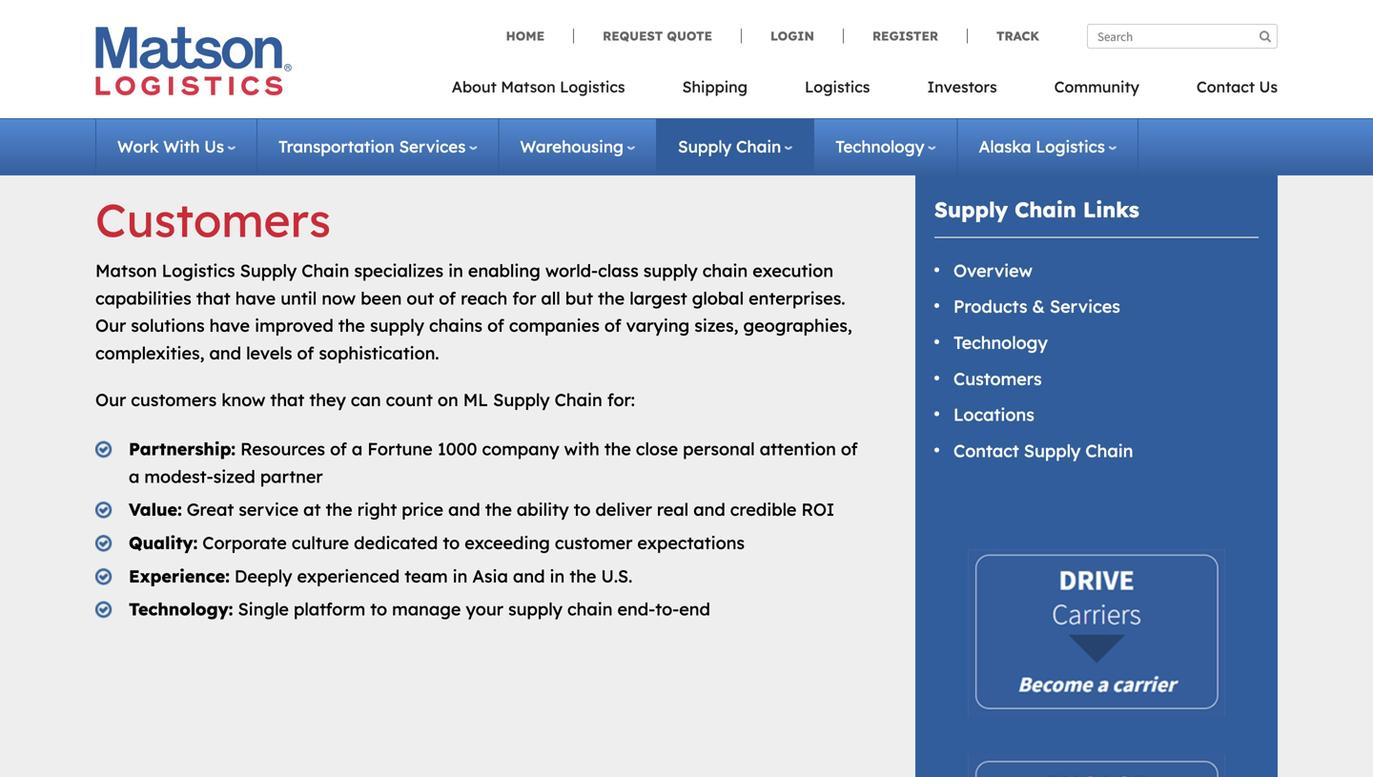 Task type: locate. For each thing, give the bounding box(es) containing it.
locations
[[953, 404, 1034, 425]]

alaska logistics
[[979, 136, 1105, 157]]

chain
[[702, 260, 748, 281], [567, 598, 613, 620]]

largest
[[630, 287, 687, 309]]

customers down with
[[95, 191, 331, 248]]

the right "with"
[[604, 438, 631, 460]]

warehousing link
[[520, 136, 635, 157]]

ability
[[517, 499, 569, 520]]

1 horizontal spatial supply
[[508, 598, 563, 620]]

1 vertical spatial our
[[95, 389, 126, 410]]

matson inside top menu navigation
[[501, 77, 556, 96]]

services inside supply chain links section
[[1050, 296, 1120, 317]]

exceeding
[[465, 532, 550, 553]]

to down experience: deeply experienced team in asia and in the u.s.
[[370, 598, 387, 620]]

supply right your
[[508, 598, 563, 620]]

in left asia
[[452, 565, 467, 587]]

1 horizontal spatial matson
[[501, 77, 556, 96]]

credible
[[730, 499, 797, 520]]

0 vertical spatial us
[[1259, 77, 1278, 96]]

1 horizontal spatial customers
[[953, 368, 1042, 389]]

technology link up "customers" link
[[953, 332, 1048, 353]]

0 vertical spatial customers
[[95, 191, 331, 248]]

work
[[117, 136, 159, 157]]

2 horizontal spatial to
[[574, 499, 591, 520]]

carrier image
[[968, 549, 1225, 717]]

1 horizontal spatial us
[[1259, 77, 1278, 96]]

&
[[1032, 296, 1045, 317]]

2 vertical spatial to
[[370, 598, 387, 620]]

matson up capabilities
[[95, 260, 157, 281]]

us right with
[[204, 136, 224, 157]]

products
[[953, 296, 1027, 317]]

services down about
[[399, 136, 466, 157]]

transportation services link
[[278, 136, 477, 157]]

logistics down login
[[805, 77, 870, 96]]

technology up "customers" link
[[953, 332, 1048, 353]]

culture
[[292, 532, 349, 553]]

have left until
[[235, 287, 276, 309]]

overview
[[953, 260, 1033, 281]]

matson down home
[[501, 77, 556, 96]]

0 vertical spatial that
[[196, 287, 230, 309]]

of left varying
[[604, 315, 621, 336]]

world-
[[545, 260, 598, 281]]

a up value:
[[129, 466, 140, 487]]

customers
[[95, 191, 331, 248], [953, 368, 1042, 389]]

geographies,
[[743, 315, 852, 336]]

chain down u.s.
[[567, 598, 613, 620]]

1 vertical spatial supply
[[370, 315, 424, 336]]

chain
[[736, 136, 781, 157], [1015, 196, 1076, 223], [302, 260, 349, 281], [555, 389, 602, 410], [1085, 440, 1133, 461]]

our customers know that they can count on ml supply chain for:
[[95, 389, 635, 410]]

contact inside supply chain links section
[[953, 440, 1019, 461]]

supply up until
[[240, 260, 297, 281]]

that left they
[[270, 389, 304, 410]]

dedicated
[[354, 532, 438, 553]]

supply up largest
[[643, 260, 698, 281]]

in
[[448, 260, 463, 281], [452, 565, 467, 587], [550, 565, 565, 587]]

1000
[[437, 438, 477, 460]]

services right &
[[1050, 296, 1120, 317]]

1 vertical spatial technology
[[953, 332, 1048, 353]]

1 horizontal spatial contact
[[1197, 77, 1255, 96]]

1 vertical spatial matson
[[95, 260, 157, 281]]

technology: single platform to manage your supply chain end-to-end
[[129, 598, 710, 620]]

and
[[209, 342, 241, 364], [448, 499, 480, 520], [693, 499, 725, 520], [513, 565, 545, 587]]

sized
[[213, 466, 255, 487]]

0 horizontal spatial chain
[[567, 598, 613, 620]]

customers up locations
[[953, 368, 1042, 389]]

1 horizontal spatial chain
[[702, 260, 748, 281]]

chain up global
[[702, 260, 748, 281]]

contact down locations link
[[953, 440, 1019, 461]]

1 vertical spatial customers
[[953, 368, 1042, 389]]

None search field
[[1087, 24, 1278, 49]]

1 horizontal spatial technology
[[953, 332, 1048, 353]]

customers
[[131, 389, 217, 410]]

1 vertical spatial services
[[1050, 296, 1120, 317]]

in inside matson logistics supply chain specializes in enabling world-class supply chain execution capabilities that have until now been out of reach for all but the largest global enterprises. our solutions have improved the supply chains of companies of varying sizes, geographies, complexities, and levels of sophistication.
[[448, 260, 463, 281]]

alaska
[[979, 136, 1031, 157]]

to
[[574, 499, 591, 520], [443, 532, 460, 553], [370, 598, 387, 620]]

all
[[541, 287, 560, 309]]

the up exceeding
[[485, 499, 512, 520]]

logistics inside 'link'
[[805, 77, 870, 96]]

contact for contact supply chain
[[953, 440, 1019, 461]]

to up "team"
[[443, 532, 460, 553]]

top menu navigation
[[452, 72, 1278, 111]]

1 vertical spatial us
[[204, 136, 224, 157]]

and inside matson logistics supply chain specializes in enabling world-class supply chain execution capabilities that have until now been out of reach for all but the largest global enterprises. our solutions have improved the supply chains of companies of varying sizes, geographies, complexities, and levels of sophistication.
[[209, 342, 241, 364]]

our inside matson logistics supply chain specializes in enabling world-class supply chain execution capabilities that have until now been out of reach for all but the largest global enterprises. our solutions have improved the supply chains of companies of varying sizes, geographies, complexities, and levels of sophistication.
[[95, 315, 126, 336]]

for:
[[607, 389, 635, 410]]

register link
[[843, 28, 967, 44]]

that
[[196, 287, 230, 309], [270, 389, 304, 410]]

contact for contact us
[[1197, 77, 1255, 96]]

2 horizontal spatial supply
[[643, 260, 698, 281]]

for
[[512, 287, 536, 309]]

modest-
[[144, 466, 213, 487]]

request quote link
[[573, 28, 741, 44]]

0 vertical spatial our
[[95, 315, 126, 336]]

a
[[352, 438, 363, 460], [129, 466, 140, 487]]

supply right 'ml'
[[493, 389, 550, 410]]

contact us
[[1197, 77, 1278, 96]]

products & services link
[[953, 296, 1120, 317]]

but
[[565, 287, 593, 309]]

technology down top menu navigation
[[835, 136, 924, 157]]

in up the reach in the top left of the page
[[448, 260, 463, 281]]

0 vertical spatial contact
[[1197, 77, 1255, 96]]

deliver
[[595, 499, 652, 520]]

can
[[351, 389, 381, 410]]

1 horizontal spatial to
[[443, 532, 460, 553]]

1 vertical spatial contact
[[953, 440, 1019, 461]]

matson logistics image
[[95, 27, 292, 95]]

now
[[322, 287, 356, 309]]

solutions
[[131, 315, 205, 336]]

service
[[239, 499, 299, 520]]

and left levels
[[209, 342, 241, 364]]

track
[[996, 28, 1039, 44]]

our down complexities,
[[95, 389, 126, 410]]

track link
[[967, 28, 1039, 44]]

2 vertical spatial supply
[[508, 598, 563, 620]]

1 vertical spatial that
[[270, 389, 304, 410]]

customers link
[[953, 368, 1042, 389]]

contact down search search box
[[1197, 77, 1255, 96]]

technology link
[[835, 136, 936, 157], [953, 332, 1048, 353]]

1 our from the top
[[95, 315, 126, 336]]

supply down been
[[370, 315, 424, 336]]

and right real
[[693, 499, 725, 520]]

0 vertical spatial services
[[399, 136, 466, 157]]

chain inside matson logistics supply chain specializes in enabling world-class supply chain execution capabilities that have until now been out of reach for all but the largest global enterprises. our solutions have improved the supply chains of companies of varying sizes, geographies, complexities, and levels of sophistication.
[[302, 260, 349, 281]]

0 vertical spatial a
[[352, 438, 363, 460]]

the down now
[[338, 315, 365, 336]]

home link
[[506, 28, 573, 44]]

of down they
[[330, 438, 347, 460]]

varying
[[626, 315, 690, 336]]

a left 'fortune'
[[352, 438, 363, 460]]

login link
[[741, 28, 843, 44]]

0 horizontal spatial a
[[129, 466, 140, 487]]

technology link down top menu navigation
[[835, 136, 936, 157]]

1 horizontal spatial that
[[270, 389, 304, 410]]

the
[[598, 287, 625, 309], [338, 315, 365, 336], [604, 438, 631, 460], [326, 499, 352, 520], [485, 499, 512, 520], [570, 565, 596, 587]]

contact supply chain link
[[953, 440, 1133, 461]]

sophistication.
[[319, 342, 439, 364]]

logistics
[[560, 77, 625, 96], [805, 77, 870, 96], [1036, 136, 1105, 157], [162, 260, 235, 281]]

until
[[281, 287, 317, 309]]

0 horizontal spatial contact
[[953, 440, 1019, 461]]

contact supply chain
[[953, 440, 1133, 461]]

0 horizontal spatial to
[[370, 598, 387, 620]]

0 vertical spatial have
[[235, 287, 276, 309]]

community
[[1054, 77, 1139, 96]]

0 vertical spatial supply
[[643, 260, 698, 281]]

supply chain link
[[678, 136, 793, 157]]

logistics up capabilities
[[162, 260, 235, 281]]

0 vertical spatial chain
[[702, 260, 748, 281]]

have up levels
[[209, 315, 250, 336]]

deeply
[[234, 565, 292, 587]]

supply
[[678, 136, 732, 157], [934, 196, 1008, 223], [240, 260, 297, 281], [493, 389, 550, 410], [1024, 440, 1081, 461]]

experience: deeply experienced team in asia and in the u.s.
[[129, 565, 632, 587]]

1 horizontal spatial technology link
[[953, 332, 1048, 353]]

have
[[235, 287, 276, 309], [209, 315, 250, 336]]

technology
[[835, 136, 924, 157], [953, 332, 1048, 353]]

0 horizontal spatial that
[[196, 287, 230, 309]]

0 horizontal spatial services
[[399, 136, 466, 157]]

0 horizontal spatial technology
[[835, 136, 924, 157]]

0 vertical spatial technology
[[835, 136, 924, 157]]

about
[[452, 77, 497, 96]]

us down search icon
[[1259, 77, 1278, 96]]

customers inside supply chain links section
[[953, 368, 1042, 389]]

supply chain links section
[[892, 150, 1302, 777]]

the down class
[[598, 287, 625, 309]]

of
[[439, 287, 456, 309], [487, 315, 504, 336], [604, 315, 621, 336], [297, 342, 314, 364], [330, 438, 347, 460], [841, 438, 858, 460]]

capabilities
[[95, 287, 191, 309]]

our down capabilities
[[95, 315, 126, 336]]

supply chain links
[[934, 196, 1139, 223]]

to up customer
[[574, 499, 591, 520]]

0 horizontal spatial matson
[[95, 260, 157, 281]]

0 vertical spatial technology link
[[835, 136, 936, 157]]

1 horizontal spatial services
[[1050, 296, 1120, 317]]

0 horizontal spatial customers
[[95, 191, 331, 248]]

that up solutions
[[196, 287, 230, 309]]

about matson logistics
[[452, 77, 625, 96]]

corporate
[[202, 532, 287, 553]]

products & services
[[953, 296, 1120, 317]]

and right asia
[[513, 565, 545, 587]]

contact inside top menu navigation
[[1197, 77, 1255, 96]]

0 vertical spatial matson
[[501, 77, 556, 96]]



Task type: describe. For each thing, give the bounding box(es) containing it.
partner
[[260, 466, 323, 487]]

request
[[603, 28, 663, 44]]

quality:
[[129, 532, 198, 553]]

attention
[[760, 438, 836, 460]]

levels
[[246, 342, 292, 364]]

and right price
[[448, 499, 480, 520]]

warehousing
[[520, 136, 624, 157]]

manage
[[392, 598, 461, 620]]

shipping
[[682, 77, 748, 96]]

out
[[407, 287, 434, 309]]

technology:
[[129, 598, 233, 620]]

transportation
[[278, 136, 394, 157]]

of down improved
[[297, 342, 314, 364]]

home
[[506, 28, 545, 44]]

value: great service at the right price and the ability to deliver real and credible roi
[[129, 499, 835, 520]]

us inside contact us link
[[1259, 77, 1278, 96]]

0 horizontal spatial technology link
[[835, 136, 936, 157]]

experienced
[[297, 565, 400, 587]]

class
[[598, 260, 639, 281]]

roi
[[801, 499, 835, 520]]

supply down shipping link
[[678, 136, 732, 157]]

chains
[[429, 315, 483, 336]]

personal
[[683, 438, 755, 460]]

Search search field
[[1087, 24, 1278, 49]]

request quote
[[603, 28, 712, 44]]

1 vertical spatial to
[[443, 532, 460, 553]]

quality: corporate culture dedicated to exceeding customer expectations
[[129, 532, 745, 553]]

contact us image
[[968, 754, 1225, 777]]

of right out
[[439, 287, 456, 309]]

the right at
[[326, 499, 352, 520]]

to-
[[655, 598, 679, 620]]

register
[[872, 28, 938, 44]]

search image
[[1259, 30, 1271, 42]]

quote
[[667, 28, 712, 44]]

enabling
[[468, 260, 540, 281]]

close
[[636, 438, 678, 460]]

investors link
[[899, 72, 1026, 111]]

sizes,
[[694, 315, 738, 336]]

0 horizontal spatial us
[[204, 136, 224, 157]]

great
[[187, 499, 234, 520]]

with
[[564, 438, 599, 460]]

companies
[[509, 315, 600, 336]]

expectations
[[637, 532, 745, 553]]

asia
[[472, 565, 508, 587]]

locations link
[[953, 404, 1034, 425]]

they
[[309, 389, 346, 410]]

with
[[163, 136, 200, 157]]

the inside resources of a fortune 1000 company with the close personal attention of a modest-sized partner
[[604, 438, 631, 460]]

1 vertical spatial a
[[129, 466, 140, 487]]

customer
[[555, 532, 632, 553]]

supply inside matson logistics supply chain specializes in enabling world-class supply chain execution capabilities that have until now been out of reach for all but the largest global enterprises. our solutions have improved the supply chains of companies of varying sizes, geographies, complexities, and levels of sophistication.
[[240, 260, 297, 281]]

enterprises.
[[749, 287, 845, 309]]

community link
[[1026, 72, 1168, 111]]

login
[[770, 28, 814, 44]]

overview link
[[953, 260, 1033, 281]]

supply up overview at the right top
[[934, 196, 1008, 223]]

1 vertical spatial chain
[[567, 598, 613, 620]]

supply down locations link
[[1024, 440, 1081, 461]]

in down customer
[[550, 565, 565, 587]]

links
[[1083, 196, 1139, 223]]

partnership:
[[129, 438, 236, 460]]

supply chain
[[678, 136, 781, 157]]

count
[[386, 389, 433, 410]]

experience:
[[129, 565, 230, 587]]

complexities,
[[95, 342, 205, 364]]

matson logistics supply chain specializes in enabling world-class supply chain execution capabilities that have until now been out of reach for all but the largest global enterprises. our solutions have improved the supply chains of companies of varying sizes, geographies, complexities, and levels of sophistication.
[[95, 260, 852, 364]]

alaska services image
[[108, 0, 1265, 125]]

logistics inside matson logistics supply chain specializes in enabling world-class supply chain execution capabilities that have until now been out of reach for all but the largest global enterprises. our solutions have improved the supply chains of companies of varying sizes, geographies, complexities, and levels of sophistication.
[[162, 260, 235, 281]]

global
[[692, 287, 744, 309]]

chain inside matson logistics supply chain specializes in enabling world-class supply chain execution capabilities that have until now been out of reach for all but the largest global enterprises. our solutions have improved the supply chains of companies of varying sizes, geographies, complexities, and levels of sophistication.
[[702, 260, 748, 281]]

logistics up warehousing link
[[560, 77, 625, 96]]

1 vertical spatial have
[[209, 315, 250, 336]]

ml
[[463, 389, 488, 410]]

work with us link
[[117, 136, 236, 157]]

0 vertical spatial to
[[574, 499, 591, 520]]

logistics down the community link
[[1036, 136, 1105, 157]]

1 horizontal spatial a
[[352, 438, 363, 460]]

at
[[303, 499, 321, 520]]

u.s.
[[601, 565, 632, 587]]

of down the reach in the top left of the page
[[487, 315, 504, 336]]

improved
[[255, 315, 333, 336]]

0 horizontal spatial supply
[[370, 315, 424, 336]]

real
[[657, 499, 689, 520]]

platform
[[294, 598, 365, 620]]

the left u.s.
[[570, 565, 596, 587]]

2 our from the top
[[95, 389, 126, 410]]

reach
[[461, 287, 508, 309]]

that inside matson logistics supply chain specializes in enabling world-class supply chain execution capabilities that have until now been out of reach for all but the largest global enterprises. our solutions have improved the supply chains of companies of varying sizes, geographies, complexities, and levels of sophistication.
[[196, 287, 230, 309]]

value:
[[129, 499, 182, 520]]

fortune
[[367, 438, 433, 460]]

1 vertical spatial technology link
[[953, 332, 1048, 353]]

technology inside supply chain links section
[[953, 332, 1048, 353]]

right
[[357, 499, 397, 520]]

investors
[[927, 77, 997, 96]]

of right "attention"
[[841, 438, 858, 460]]

specializes
[[354, 260, 443, 281]]

team
[[404, 565, 448, 587]]

resources of a fortune 1000 company with the close personal attention of a modest-sized partner
[[129, 438, 858, 487]]

transportation services
[[278, 136, 466, 157]]

work with us
[[117, 136, 224, 157]]

alaska logistics link
[[979, 136, 1116, 157]]

been
[[361, 287, 402, 309]]

matson inside matson logistics supply chain specializes in enabling world-class supply chain execution capabilities that have until now been out of reach for all but the largest global enterprises. our solutions have improved the supply chains of companies of varying sizes, geographies, complexities, and levels of sophistication.
[[95, 260, 157, 281]]



Task type: vqa. For each thing, say whether or not it's contained in the screenshot.


